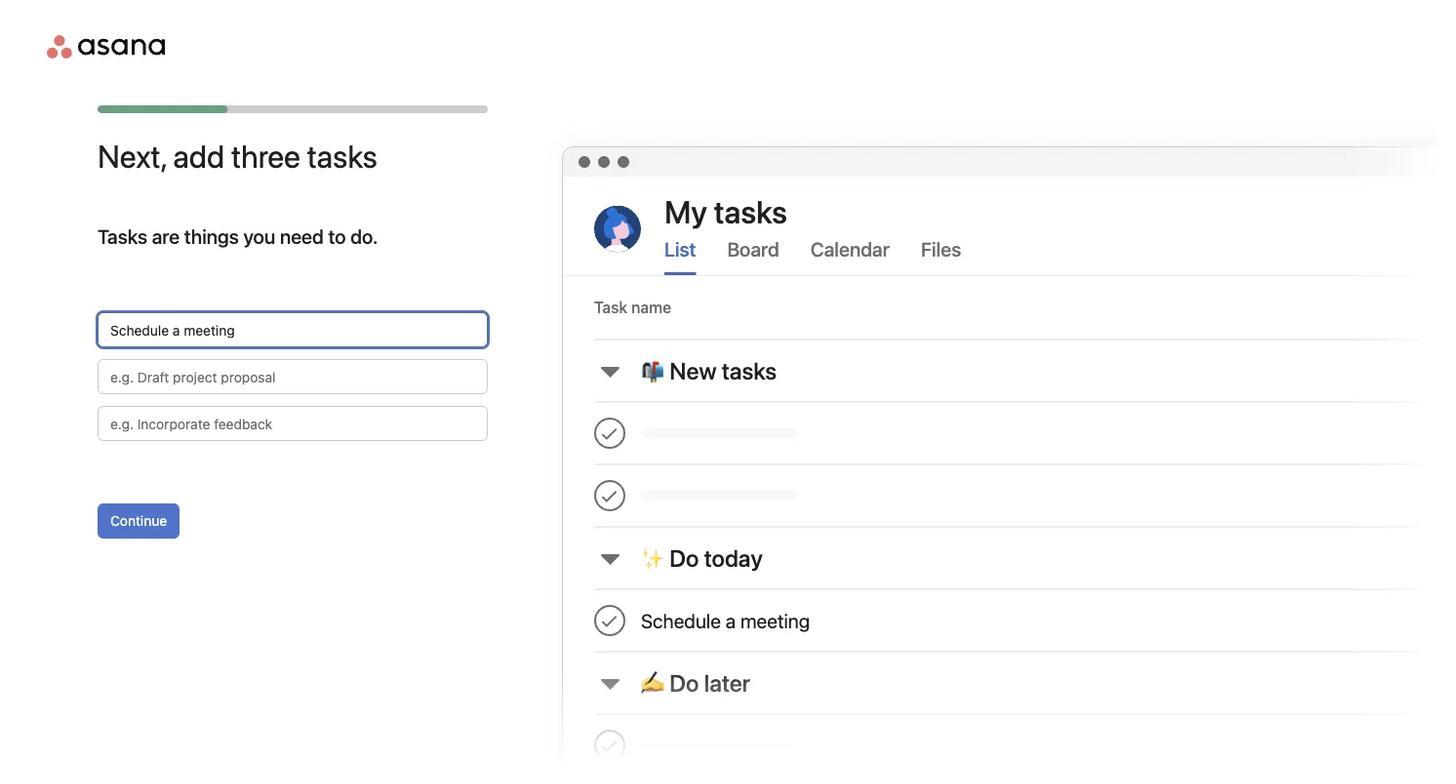 Task type: vqa. For each thing, say whether or not it's contained in the screenshot.
"need"
yes



Task type: describe. For each thing, give the bounding box(es) containing it.
📬 new tasks cell
[[594, 341, 793, 401]]

✨ do today cell
[[594, 528, 779, 588]]

next, add three tasks
[[98, 138, 378, 175]]

add
[[173, 138, 225, 175]]

✍️ do later cell
[[594, 653, 766, 713]]

1 cell from the top
[[594, 403, 1439, 464]]

✍️
[[641, 669, 665, 697]]

schedule
[[641, 609, 721, 632]]

📬
[[641, 357, 665, 385]]

e.g. Draft project proposal text field
[[98, 359, 488, 394]]

things
[[184, 224, 239, 247]]

asana image
[[47, 35, 165, 59]]

e.g. Schedule brainstorm text field
[[98, 312, 488, 347]]

continue
[[110, 513, 167, 529]]

task name
[[594, 298, 672, 317]]

tasks
[[98, 224, 147, 247]]

need
[[280, 224, 324, 247]]

board
[[727, 237, 780, 260]]

next,
[[98, 138, 166, 175]]

📬 new tasks
[[641, 357, 777, 385]]

✍️ do later
[[641, 669, 750, 697]]

schedule a meeting cell
[[594, 590, 1439, 651]]



Task type: locate. For each thing, give the bounding box(es) containing it.
to do.
[[328, 224, 378, 247]]

meeting
[[741, 609, 810, 632]]

e.g. Incorporate feedback text field
[[98, 406, 488, 441]]

0 vertical spatial cell
[[594, 403, 1439, 464]]

cell
[[594, 403, 1439, 464], [594, 466, 1439, 526], [594, 715, 1439, 762]]

do later
[[670, 669, 750, 697]]

are
[[152, 224, 180, 247]]

✨
[[641, 545, 665, 572]]

1 vertical spatial cell
[[594, 466, 1439, 526]]

2 vertical spatial cell
[[594, 715, 1439, 762]]

you
[[243, 224, 275, 247]]

a
[[726, 609, 736, 632]]

tasks are things you need to do.
[[98, 224, 378, 247]]

new tasks
[[670, 357, 777, 385]]

files
[[921, 237, 961, 260]]

my tasks
[[665, 193, 788, 230]]

next, add three tasks tasks are things you need to do. element
[[98, 312, 488, 441]]

calendar
[[811, 237, 890, 260]]

do today
[[670, 545, 763, 572]]

✨ do today
[[641, 545, 763, 572]]

2 cell from the top
[[594, 466, 1439, 526]]

continue button
[[98, 504, 180, 539]]

3 cell from the top
[[594, 715, 1439, 762]]

table
[[563, 276, 1439, 762]]

schedule a meeting
[[641, 609, 810, 632]]

list
[[665, 237, 696, 260]]

table containing 📬 new tasks
[[563, 276, 1439, 762]]

three tasks
[[231, 138, 378, 175]]



